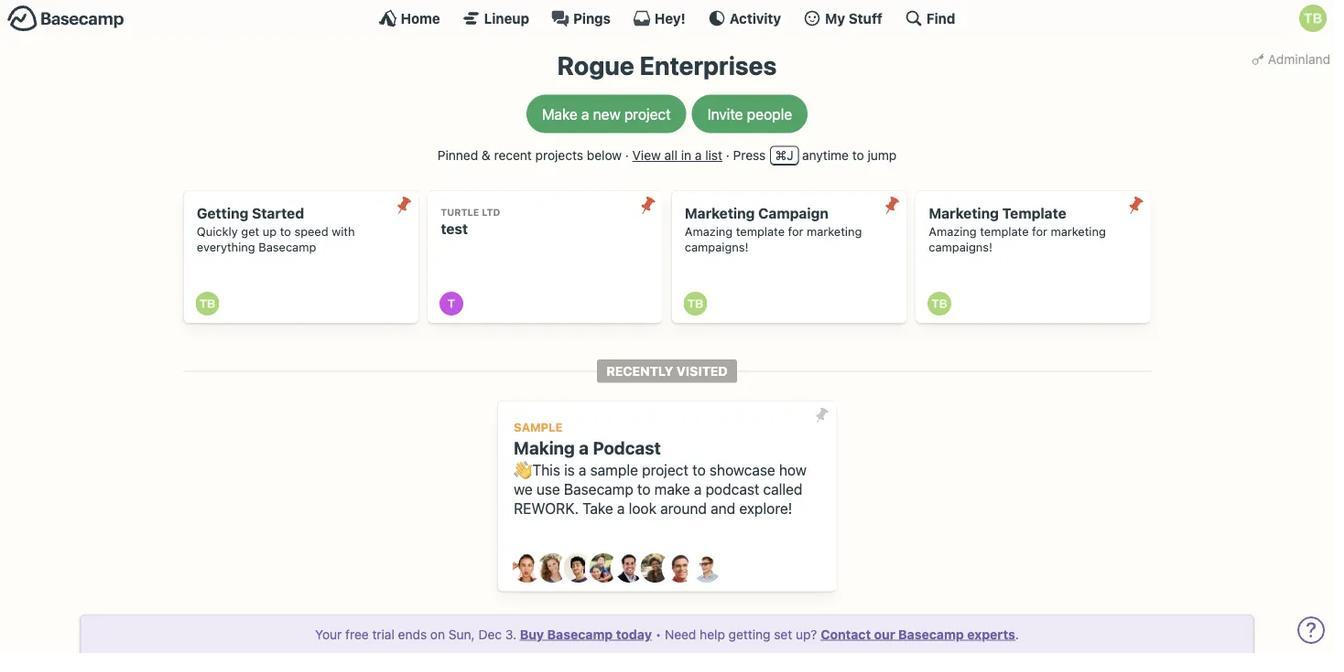 Task type: describe. For each thing, give the bounding box(es) containing it.
below
[[587, 148, 622, 163]]

anytime
[[802, 148, 849, 163]]

all
[[664, 148, 677, 163]]

main element
[[0, 0, 1334, 36]]

get
[[241, 225, 259, 239]]

1 · from the left
[[625, 148, 629, 163]]

buy
[[520, 627, 544, 642]]

invite people link
[[692, 95, 808, 133]]

pinned & recent projects below · view all in a list
[[437, 148, 722, 163]]

make
[[654, 481, 690, 498]]

activity link
[[708, 9, 781, 27]]

project inside make a new project 'link'
[[624, 105, 671, 123]]

turtle ltd test
[[441, 207, 500, 237]]

quickly
[[197, 225, 238, 239]]

sun,
[[449, 627, 475, 642]]

getting started quickly get up to speed with everything basecamp
[[197, 205, 355, 254]]

invite
[[707, 105, 743, 123]]

template
[[1002, 205, 1067, 222]]

josh fiske image
[[615, 554, 644, 583]]

my stuff
[[825, 10, 883, 26]]

make
[[542, 105, 578, 123]]

set
[[774, 627, 792, 642]]

contact our basecamp experts link
[[821, 627, 1015, 642]]

free
[[345, 627, 369, 642]]

recently
[[606, 364, 673, 379]]

switch accounts image
[[7, 5, 125, 33]]

campaigns! for marketing campaign
[[685, 240, 748, 254]]

enterprises
[[640, 50, 777, 81]]

activity
[[730, 10, 781, 26]]

your free trial ends on sun, dec  3. buy basecamp today • need help getting set up? contact our basecamp experts .
[[315, 627, 1019, 642]]

up
[[263, 225, 277, 239]]

contact
[[821, 627, 871, 642]]

is
[[564, 462, 575, 479]]

use
[[536, 481, 560, 498]]

to up "podcast"
[[692, 462, 706, 479]]

rework.
[[514, 500, 579, 517]]

find
[[926, 10, 955, 26]]

view
[[632, 148, 661, 163]]

steve marsh image
[[666, 554, 695, 583]]

marketing template amazing template for marketing campaigns!
[[929, 205, 1106, 254]]

victor cooper image
[[692, 554, 721, 583]]

view all in a list link
[[632, 148, 722, 163]]

explore!
[[739, 500, 792, 517]]

speed
[[294, 225, 328, 239]]

· press
[[726, 148, 766, 163]]

for for marketing campaign
[[788, 225, 803, 239]]

marketing for marketing campaign
[[685, 205, 755, 222]]

campaigns! for marketing template
[[929, 240, 992, 254]]

annie bryan image
[[512, 554, 542, 583]]

recently visited
[[606, 364, 728, 379]]

for for marketing template
[[1032, 225, 1047, 239]]

tim burton image for marketing campaign
[[683, 292, 707, 316]]

experts
[[967, 627, 1015, 642]]

list
[[705, 148, 722, 163]]

making
[[514, 437, 575, 458]]

amazing for marketing campaign
[[685, 225, 733, 239]]

3.
[[505, 627, 516, 642]]

terry image
[[439, 292, 463, 316]]

nicole katz image
[[640, 554, 670, 583]]

showcase
[[709, 462, 775, 479]]

a left look
[[617, 500, 625, 517]]

rogue enterprises
[[557, 50, 777, 81]]

marketing campaign amazing template for marketing campaigns!
[[685, 205, 862, 254]]

invite people
[[707, 105, 792, 123]]

up?
[[796, 627, 817, 642]]

adminland
[[1268, 51, 1330, 66]]

podcast
[[705, 481, 759, 498]]

project inside sample making a podcast 👋 this is a sample project to showcase how we use basecamp to make a podcast called rework. take a look around and explore!
[[642, 462, 689, 479]]

jump
[[868, 148, 897, 163]]

to inside getting started quickly get up to speed with everything basecamp
[[280, 225, 291, 239]]

lineup link
[[462, 9, 529, 27]]

my
[[825, 10, 845, 26]]

hey! button
[[633, 9, 686, 27]]

sample making a podcast 👋 this is a sample project to showcase how we use basecamp to make a podcast called rework. take a look around and explore!
[[514, 421, 807, 517]]

look
[[629, 500, 656, 517]]

marketing for marketing template
[[929, 205, 999, 222]]

getting
[[197, 205, 248, 222]]

.
[[1015, 627, 1019, 642]]

pings
[[573, 10, 611, 26]]

basecamp inside getting started quickly get up to speed with everything basecamp
[[258, 240, 316, 254]]

dec
[[478, 627, 502, 642]]

new
[[593, 105, 620, 123]]



Task type: locate. For each thing, give the bounding box(es) containing it.
find button
[[904, 9, 955, 27]]

0 horizontal spatial for
[[788, 225, 803, 239]]

0 vertical spatial project
[[624, 105, 671, 123]]

marketing
[[685, 205, 755, 222], [929, 205, 999, 222]]

template for template
[[980, 225, 1029, 239]]

basecamp right the our
[[898, 627, 964, 642]]

basecamp down up
[[258, 240, 316, 254]]

marketing inside marketing template amazing template for marketing campaigns!
[[1051, 225, 1106, 239]]

a left "new"
[[581, 105, 589, 123]]

ends
[[398, 627, 427, 642]]

· right "list"
[[726, 148, 729, 163]]

home
[[401, 10, 440, 26]]

test
[[441, 220, 468, 237]]

lineup
[[484, 10, 529, 26]]

in
[[681, 148, 691, 163]]

2 marketing from the left
[[929, 205, 999, 222]]

⌘
[[775, 148, 787, 163]]

my stuff button
[[803, 9, 883, 27]]

a right the in
[[695, 148, 702, 163]]

0 horizontal spatial ·
[[625, 148, 629, 163]]

basecamp
[[258, 240, 316, 254], [564, 481, 633, 498], [547, 627, 613, 642], [898, 627, 964, 642]]

1 horizontal spatial ·
[[726, 148, 729, 163]]

project up make
[[642, 462, 689, 479]]

•
[[655, 627, 661, 642]]

template
[[736, 225, 785, 239], [980, 225, 1029, 239]]

everything
[[197, 240, 255, 254]]

recent
[[494, 148, 532, 163]]

pinned
[[437, 148, 478, 163]]

1 horizontal spatial for
[[1032, 225, 1047, 239]]

amazing inside marketing template amazing template for marketing campaigns!
[[929, 225, 977, 239]]

template down template
[[980, 225, 1029, 239]]

tim burton image
[[195, 292, 219, 316]]

to up look
[[637, 481, 651, 498]]

1 for from the left
[[788, 225, 803, 239]]

0 horizontal spatial template
[[736, 225, 785, 239]]

0 horizontal spatial marketing
[[685, 205, 755, 222]]

tim burton image for marketing template
[[928, 292, 951, 316]]

for down template
[[1032, 225, 1047, 239]]

1 vertical spatial project
[[642, 462, 689, 479]]

projects
[[535, 148, 583, 163]]

amazing
[[685, 225, 733, 239], [929, 225, 977, 239]]

this
[[532, 462, 560, 479]]

&
[[482, 148, 491, 163]]

ltd
[[482, 207, 500, 218]]

1 horizontal spatial campaigns!
[[929, 240, 992, 254]]

2 for from the left
[[1032, 225, 1047, 239]]

hey!
[[655, 10, 686, 26]]

jared davis image
[[564, 554, 593, 583]]

turtle
[[441, 207, 479, 218]]

visited
[[677, 364, 728, 379]]

around
[[660, 500, 707, 517]]

marketing inside marketing campaign amazing template for marketing campaigns!
[[685, 205, 755, 222]]

template inside marketing campaign amazing template for marketing campaigns!
[[736, 225, 785, 239]]

press
[[733, 148, 766, 163]]

template down campaign
[[736, 225, 785, 239]]

campaigns! inside marketing template amazing template for marketing campaigns!
[[929, 240, 992, 254]]

0 horizontal spatial amazing
[[685, 225, 733, 239]]

template for campaign
[[736, 225, 785, 239]]

· left "view"
[[625, 148, 629, 163]]

1 horizontal spatial template
[[980, 225, 1029, 239]]

1 horizontal spatial marketing
[[929, 205, 999, 222]]

marketing for template
[[1051, 225, 1106, 239]]

a right the making
[[579, 437, 589, 458]]

1 marketing from the left
[[685, 205, 755, 222]]

marketing down campaign
[[807, 225, 862, 239]]

a inside 'link'
[[581, 105, 589, 123]]

1 horizontal spatial amazing
[[929, 225, 977, 239]]

1 campaigns! from the left
[[685, 240, 748, 254]]

1 amazing from the left
[[685, 225, 733, 239]]

marketing left template
[[929, 205, 999, 222]]

people
[[747, 105, 792, 123]]

marketing
[[807, 225, 862, 239], [1051, 225, 1106, 239]]

getting
[[729, 627, 770, 642]]

sample
[[514, 421, 563, 434]]

1 template from the left
[[736, 225, 785, 239]]

our
[[874, 627, 895, 642]]

amazing for marketing template
[[929, 225, 977, 239]]

2 · from the left
[[726, 148, 729, 163]]

j
[[787, 148, 794, 163]]

marketing inside marketing template amazing template for marketing campaigns!
[[929, 205, 999, 222]]

1 marketing from the left
[[807, 225, 862, 239]]

called
[[763, 481, 802, 498]]

marketing inside marketing campaign amazing template for marketing campaigns!
[[807, 225, 862, 239]]

basecamp inside sample making a podcast 👋 this is a sample project to showcase how we use basecamp to make a podcast called rework. take a look around and explore!
[[564, 481, 633, 498]]

adminland link
[[1248, 46, 1334, 72]]

make a new project link
[[526, 95, 686, 133]]

0 horizontal spatial marketing
[[807, 225, 862, 239]]

1 horizontal spatial tim burton image
[[928, 292, 951, 316]]

to left jump
[[852, 148, 864, 163]]

to
[[852, 148, 864, 163], [280, 225, 291, 239], [692, 462, 706, 479], [637, 481, 651, 498]]

started
[[252, 205, 304, 222]]

2 marketing from the left
[[1051, 225, 1106, 239]]

help
[[700, 627, 725, 642]]

today
[[616, 627, 652, 642]]

to right up
[[280, 225, 291, 239]]

1 horizontal spatial marketing
[[1051, 225, 1106, 239]]

2 horizontal spatial tim burton image
[[1299, 5, 1327, 32]]

home link
[[379, 9, 440, 27]]

tim burton image inside main element
[[1299, 5, 1327, 32]]

2 campaigns! from the left
[[929, 240, 992, 254]]

amazing inside marketing campaign amazing template for marketing campaigns!
[[685, 225, 733, 239]]

campaigns! inside marketing campaign amazing template for marketing campaigns!
[[685, 240, 748, 254]]

2 template from the left
[[980, 225, 1029, 239]]

campaign
[[758, 205, 828, 222]]

a up around
[[694, 481, 702, 498]]

campaigns!
[[685, 240, 748, 254], [929, 240, 992, 254]]

project right "new"
[[624, 105, 671, 123]]

⌘ j anytime to jump
[[775, 148, 897, 163]]

need
[[665, 627, 696, 642]]

make a new project
[[542, 105, 671, 123]]

for inside marketing template amazing template for marketing campaigns!
[[1032, 225, 1047, 239]]

your
[[315, 627, 342, 642]]

👋
[[514, 462, 528, 479]]

pings button
[[551, 9, 611, 27]]

tim burton image
[[1299, 5, 1327, 32], [683, 292, 707, 316], [928, 292, 951, 316]]

cheryl walters image
[[538, 554, 567, 583]]

a
[[581, 105, 589, 123], [695, 148, 702, 163], [579, 437, 589, 458], [579, 462, 586, 479], [694, 481, 702, 498], [617, 500, 625, 517]]

stuff
[[849, 10, 883, 26]]

rogue
[[557, 50, 634, 81]]

jennifer young image
[[589, 554, 618, 583]]

how
[[779, 462, 807, 479]]

for down campaign
[[788, 225, 803, 239]]

on
[[430, 627, 445, 642]]

marketing down "list"
[[685, 205, 755, 222]]

a right is
[[579, 462, 586, 479]]

and
[[711, 500, 735, 517]]

basecamp up take
[[564, 481, 633, 498]]

marketing down template
[[1051, 225, 1106, 239]]

0 horizontal spatial campaigns!
[[685, 240, 748, 254]]

buy basecamp today link
[[520, 627, 652, 642]]

None submit
[[389, 191, 418, 220], [633, 191, 662, 220], [877, 191, 906, 220], [1121, 191, 1150, 220], [807, 401, 836, 431], [389, 191, 418, 220], [633, 191, 662, 220], [877, 191, 906, 220], [1121, 191, 1150, 220], [807, 401, 836, 431]]

0 horizontal spatial tim burton image
[[683, 292, 707, 316]]

podcast
[[593, 437, 661, 458]]

take
[[582, 500, 613, 517]]

2 amazing from the left
[[929, 225, 977, 239]]

template inside marketing template amazing template for marketing campaigns!
[[980, 225, 1029, 239]]

basecamp right buy
[[547, 627, 613, 642]]

project
[[624, 105, 671, 123], [642, 462, 689, 479]]

marketing for campaign
[[807, 225, 862, 239]]

sample
[[590, 462, 638, 479]]

for inside marketing campaign amazing template for marketing campaigns!
[[788, 225, 803, 239]]

with
[[332, 225, 355, 239]]



Task type: vqa. For each thing, say whether or not it's contained in the screenshot.


